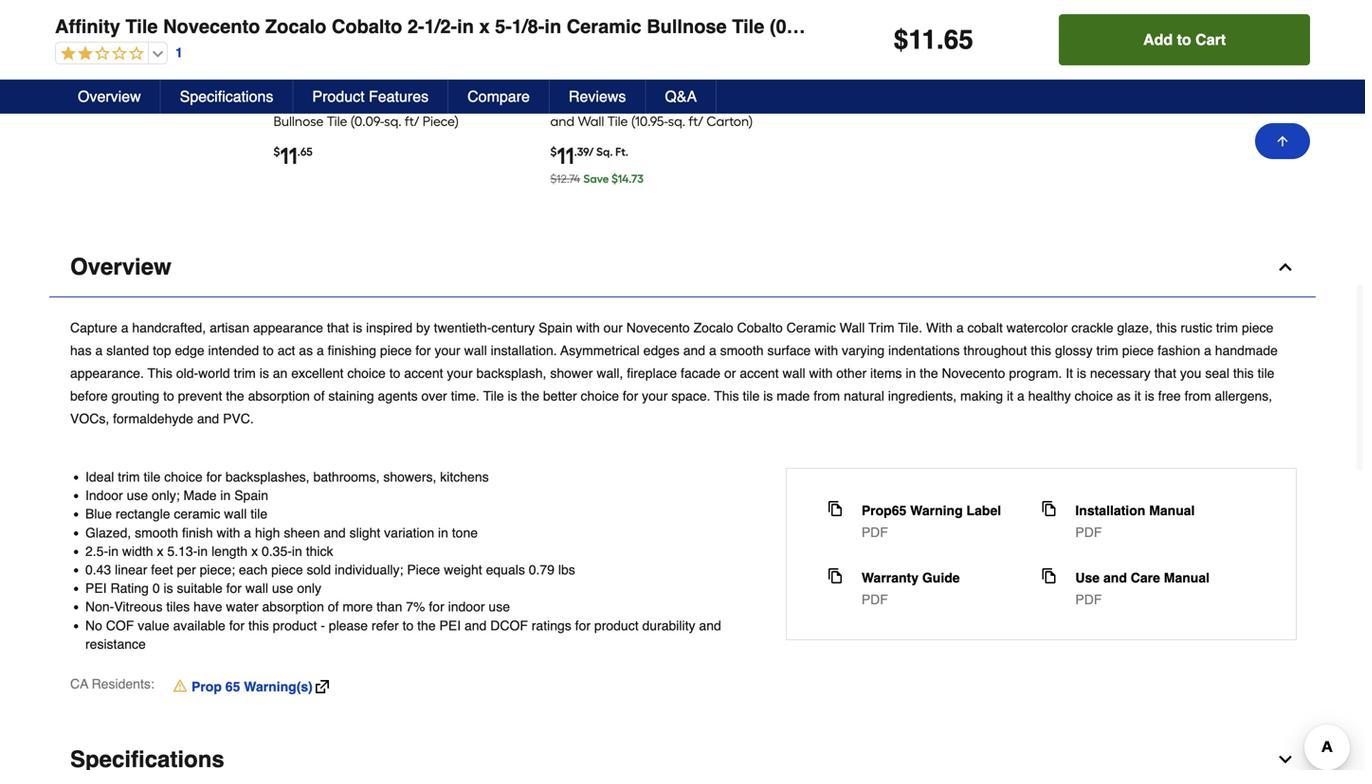 Task type: describe. For each thing, give the bounding box(es) containing it.
sq. for kings star night 18-in x 18-in matte ceramic encaustic floor and wall tile (10.95-sq. ft/ carton)
[[668, 113, 686, 129]]

capture
[[70, 320, 117, 336]]

1 11 list item from the left
[[274, 0, 498, 196]]

0.79
[[529, 563, 555, 578]]

cart
[[1196, 31, 1226, 48]]

an
[[273, 366, 288, 381]]

is right 'it'
[[1077, 366, 1087, 381]]

time.
[[451, 389, 480, 404]]

tile up matte
[[597, 75, 618, 91]]

tile up only;
[[144, 470, 161, 485]]

in left compare
[[414, 94, 425, 110]]

tile up high on the left bottom of page
[[251, 507, 268, 522]]

cof
[[106, 618, 134, 634]]

1 from from the left
[[814, 389, 840, 404]]

century
[[491, 320, 535, 336]]

and up facade
[[683, 343, 705, 358]]

1 horizontal spatial use
[[272, 581, 293, 596]]

ceramic inside the "capture a handcrafted, artisan appearance that is inspired by twentieth-century spain with our novecento zocalo cobalto ceramic wall trim tile. with a cobalt watercolor crackle glaze, this rustic trim piece has a slanted top edge intended to act as a finishing piece for your wall installation. asymmetrical edges and a smooth surface with varying indentations throughout this glossy trim piece fashion a handmade appearance. this old-world trim is an excellent choice to accent your backsplash, shower wall, fireplace facade or accent wall with other items in the novecento program. it is necessary that you seal this tile before grouting to prevent the absorption of staining agents over time. tile is the better choice for your space. this tile is made from natural ingredients, making it a healthy choice as it is free from allergens, vocs, formaldehyde and pvc."
[[787, 320, 836, 336]]

natural
[[844, 389, 884, 404]]

spain inside the "capture a handcrafted, artisan appearance that is inspired by twentieth-century spain with our novecento zocalo cobalto ceramic wall trim tile. with a cobalt watercolor crackle glaze, this rustic trim piece has a slanted top edge intended to act as a finishing piece for your wall installation. asymmetrical edges and a smooth surface with varying indentations throughout this glossy trim piece fashion a handmade appearance. this old-world trim is an excellent choice to accent your backsplash, shower wall, fireplace facade or accent wall with other items in the novecento program. it is necessary that you seal this tile before grouting to prevent the absorption of staining agents over time. tile is the better choice for your space. this tile is made from natural ingredients, making it a healthy choice as it is free from allergens, vocs, formaldehyde and pvc."
[[539, 320, 573, 336]]

cobalto inside novecento zocalo cobalto 2-1/2-in x 5-1/8-in ceramic bullnose tile (0.09-sq. ft/ piece)
[[274, 94, 322, 110]]

absorption inside the ideal trim tile choice for backsplashes, bathrooms, showers, kitchens indoor use only; made in spain blue rectangle ceramic wall tile glazed, smooth finish with a high sheen and slight variation in tone 2.5-in width x 5.13-in length x 0.35-in thick 0.43 linear feet per piece; each piece sold individually; piece weight equals 0.79 lbs pei rating 0 is suitable for wall use only non-vitreous tiles have water absorption of more than 7% for indoor use no cof value available for this product - please refer to the pei and dcof ratings for product durability and resistance
[[262, 600, 324, 615]]

$ for $ 11 .39/ sq. ft.
[[550, 145, 557, 159]]

the up pvc.
[[226, 389, 244, 404]]

2 11 list item from the left
[[550, 0, 775, 196]]

affinity for novecento zocalo cobalto 2-1/2-in x 5-1/8-in ceramic bullnose tile (0.09-sq. ft/ piece)
[[274, 75, 318, 91]]

is left free
[[1145, 389, 1154, 404]]

and down prevent at the left bottom
[[197, 411, 219, 427]]

tile left made on the bottom of page
[[743, 389, 760, 404]]

0 vertical spatial your
[[435, 343, 461, 358]]

use and care manual link
[[1076, 569, 1210, 588]]

for right 7%
[[429, 600, 444, 615]]

1 vertical spatial overview button
[[49, 238, 1316, 298]]

1 horizontal spatial 18-
[[720, 75, 736, 91]]

1 horizontal spatial that
[[1154, 366, 1177, 381]]

lbs
[[558, 563, 575, 578]]

ca residents:
[[70, 677, 154, 692]]

the down indentations
[[920, 366, 938, 381]]

intended
[[208, 343, 259, 358]]

refer
[[372, 618, 399, 634]]

in left features
[[358, 94, 369, 110]]

care
[[1131, 571, 1160, 586]]

making
[[960, 389, 1003, 404]]

document image for use
[[1041, 569, 1057, 584]]

of inside the "capture a handcrafted, artisan appearance that is inspired by twentieth-century spain with our novecento zocalo cobalto ceramic wall trim tile. with a cobalt watercolor crackle glaze, this rustic trim piece has a slanted top edge intended to act as a finishing piece for your wall installation. asymmetrical edges and a smooth surface with varying indentations throughout this glossy trim piece fashion a handmade appearance. this old-world trim is an excellent choice to accent your backsplash, shower wall, fireplace facade or accent wall with other items in the novecento program. it is necessary that you seal this tile before grouting to prevent the absorption of staining agents over time. tile is the better choice for your space. this tile is made from natural ingredients, making it a healthy choice as it is free from allergens, vocs, formaldehyde and pvc."
[[314, 389, 325, 404]]

value
[[138, 618, 169, 634]]

zocalo inside the "capture a handcrafted, artisan appearance that is inspired by twentieth-century spain with our novecento zocalo cobalto ceramic wall trim tile. with a cobalt watercolor crackle glaze, this rustic trim piece has a slanted top edge intended to act as a finishing piece for your wall installation. asymmetrical edges and a smooth surface with varying indentations throughout this glossy trim piece fashion a handmade appearance. this old-world trim is an excellent choice to accent your backsplash, shower wall, fireplace facade or accent wall with other items in the novecento program. it is necessary that you seal this tile before grouting to prevent the absorption of staining agents over time. tile is the better choice for your space. this tile is made from natural ingredients, making it a healthy choice as it is free from allergens, vocs, formaldehyde and pvc."
[[694, 320, 733, 336]]

tiles
[[166, 600, 190, 615]]

wall inside kings star night 18-in x 18-in matte ceramic encaustic floor and wall tile (10.95-sq. ft/ carton)
[[578, 113, 604, 129]]

1 horizontal spatial pei
[[439, 618, 461, 634]]

cobalto inside the "capture a handcrafted, artisan appearance that is inspired by twentieth-century spain with our novecento zocalo cobalto ceramic wall trim tile. with a cobalt watercolor crackle glaze, this rustic trim piece has a slanted top edge intended to act as a finishing piece for your wall installation. asymmetrical edges and a smooth surface with varying indentations throughout this glossy trim piece fashion a handmade appearance. this old-world trim is an excellent choice to accent your backsplash, shower wall, fireplace facade or accent wall with other items in the novecento program. it is necessary that you seal this tile before grouting to prevent the absorption of staining agents over time. tile is the better choice for your space. this tile is made from natural ingredients, making it a healthy choice as it is free from allergens, vocs, formaldehyde and pvc."
[[737, 320, 783, 336]]

high
[[255, 526, 280, 541]]

is left made on the bottom of page
[[763, 389, 773, 404]]

backsplashes,
[[225, 470, 310, 485]]

staining
[[328, 389, 374, 404]]

tile inside novecento zocalo cobalto 2-1/2-in x 5-1/8-in ceramic bullnose tile (0.09-sq. ft/ piece)
[[327, 113, 347, 129]]

to up agents
[[389, 366, 400, 381]]

ceramic inside kings star night 18-in x 18-in matte ceramic encaustic floor and wall tile (10.95-sq. ft/ carton)
[[620, 94, 671, 110]]

to inside add to cart button
[[1177, 31, 1191, 48]]

installation
[[1076, 503, 1146, 519]]

0 vertical spatial (0.09-
[[770, 16, 819, 37]]

spain inside the ideal trim tile choice for backsplashes, bathrooms, showers, kitchens indoor use only; made in spain blue rectangle ceramic wall tile glazed, smooth finish with a high sheen and slight variation in tone 2.5-in width x 5.13-in length x 0.35-in thick 0.43 linear feet per piece; each piece sold individually; piece weight equals 0.79 lbs pei rating 0 is suitable for wall use only non-vitreous tiles have water absorption of more than 7% for indoor use no cof value available for this product - please refer to the pei and dcof ratings for product durability and resistance
[[234, 488, 268, 504]]

1 it from the left
[[1007, 389, 1014, 404]]

fireplace
[[627, 366, 677, 381]]

available
[[173, 618, 226, 634]]

linear
[[115, 563, 147, 578]]

artisan
[[210, 320, 249, 336]]

a down program.
[[1017, 389, 1025, 404]]

is down backsplash, on the top of the page
[[508, 389, 517, 404]]

tile inside the "capture a handcrafted, artisan appearance that is inspired by twentieth-century spain with our novecento zocalo cobalto ceramic wall trim tile. with a cobalt watercolor crackle glaze, this rustic trim piece has a slanted top edge intended to act as a finishing piece for your wall installation. asymmetrical edges and a smooth surface with varying indentations throughout this glossy trim piece fashion a handmade appearance. this old-world trim is an excellent choice to accent your backsplash, shower wall, fireplace facade or accent wall with other items in the novecento program. it is necessary that you seal this tile before grouting to prevent the absorption of staining agents over time. tile is the better choice for your space. this tile is made from natural ingredients, making it a healthy choice as it is free from allergens, vocs, formaldehyde and pvc."
[[483, 389, 504, 404]]

free
[[1158, 389, 1181, 404]]

q&a button
[[646, 80, 717, 114]]

1 accent from the left
[[404, 366, 443, 381]]

0 horizontal spatial 18-
[[550, 94, 566, 110]]

0 vertical spatial 65
[[944, 25, 974, 55]]

compare button
[[449, 80, 550, 114]]

$ for $ 11 .65
[[274, 145, 280, 159]]

piece inside the ideal trim tile choice for backsplashes, bathrooms, showers, kitchens indoor use only; made in spain blue rectangle ceramic wall tile glazed, smooth finish with a high sheen and slight variation in tone 2.5-in width x 5.13-in length x 0.35-in thick 0.43 linear feet per piece; each piece sold individually; piece weight equals 0.79 lbs pei rating 0 is suitable for wall use only non-vitreous tiles have water absorption of more than 7% for indoor use no cof value available for this product - please refer to the pei and dcof ratings for product durability and resistance
[[271, 563, 303, 578]]

.39/
[[574, 145, 594, 159]]

a up excellent on the top left of the page
[[317, 343, 324, 358]]

in down 'sheen'
[[292, 544, 302, 559]]

pdf inside installation manual pdf
[[1076, 525, 1102, 540]]

old-
[[176, 366, 198, 381]]

2 accent from the left
[[740, 366, 779, 381]]

2 vertical spatial your
[[642, 389, 668, 404]]

choice down wall,
[[581, 389, 619, 404]]

-
[[321, 618, 325, 634]]

in up floor
[[736, 75, 747, 91]]

7%
[[406, 600, 425, 615]]

crackle
[[1072, 320, 1114, 336]]

necessary
[[1090, 366, 1151, 381]]

wall,
[[597, 366, 623, 381]]

varying
[[842, 343, 885, 358]]

is left an
[[260, 366, 269, 381]]

ingredients,
[[888, 389, 957, 404]]

blue
[[85, 507, 112, 522]]

trim
[[869, 320, 895, 336]]

bathrooms,
[[313, 470, 380, 485]]

x inside novecento zocalo cobalto 2-1/2-in x 5-1/8-in ceramic bullnose tile (0.09-sq. ft/ piece)
[[372, 94, 378, 110]]

capture a handcrafted, artisan appearance that is inspired by twentieth-century spain with our novecento zocalo cobalto ceramic wall trim tile. with a cobalt watercolor crackle glaze, this rustic trim piece has a slanted top edge intended to act as a finishing piece for your wall installation. asymmetrical edges and a smooth surface with varying indentations throughout this glossy trim piece fashion a handmade appearance. this old-world trim is an excellent choice to accent your backsplash, shower wall, fireplace facade or accent wall with other items in the novecento program. it is necessary that you seal this tile before grouting to prevent the absorption of staining agents over time. tile is the better choice for your space. this tile is made from natural ingredients, making it a healthy choice as it is free from allergens, vocs, formaldehyde and pvc.
[[70, 320, 1278, 427]]

items
[[870, 366, 902, 381]]

rating
[[110, 581, 149, 596]]

piece) inside novecento zocalo cobalto 2-1/2-in x 5-1/8-in ceramic bullnose tile (0.09-sq. ft/ piece)
[[423, 113, 459, 129]]

to left act
[[263, 343, 274, 358]]

0 vertical spatial that
[[327, 320, 349, 336]]

0 horizontal spatial affinity
[[55, 16, 120, 37]]

in down finish
[[197, 544, 208, 559]]

sq. for affinity tile novecento zocalo cobalto 2-1/2-in x 5-1/8-in ceramic bullnose tile (0.09-sq. ft/ piece)
[[819, 16, 847, 37]]

prop65 warning label pdf
[[862, 503, 1001, 540]]

x inside kings star night 18-in x 18-in matte ceramic encaustic floor and wall tile (10.95-sq. ft/ carton)
[[750, 75, 757, 91]]

reviews button
[[550, 80, 646, 114]]

2 from from the left
[[1185, 389, 1211, 404]]

choice down necessary
[[1075, 389, 1113, 404]]

document image for installation
[[1041, 502, 1057, 517]]

surface
[[767, 343, 811, 358]]

tile inside kings star night 18-in x 18-in matte ceramic encaustic floor and wall tile (10.95-sq. ft/ carton)
[[607, 113, 628, 129]]

tile down handmade
[[1258, 366, 1275, 381]]

tile left features
[[320, 75, 341, 91]]

agents
[[378, 389, 418, 404]]

prop 65 warning(s) link
[[174, 678, 329, 697]]

reviews
[[569, 88, 626, 105]]

in right made
[[220, 488, 231, 504]]

rectangle
[[116, 507, 170, 522]]

warranty guide pdf
[[862, 571, 960, 608]]

for up 'water'
[[226, 581, 242, 596]]

2 product from the left
[[594, 618, 639, 634]]

in up reviews button
[[545, 16, 561, 37]]

piece up handmade
[[1242, 320, 1274, 336]]

with left our
[[576, 320, 600, 336]]

$ right save
[[612, 172, 618, 186]]

in left matte
[[566, 94, 577, 110]]

installation manual pdf
[[1076, 503, 1195, 540]]

document image
[[828, 502, 843, 517]]

5- inside novecento zocalo cobalto 2-1/2-in x 5-1/8-in ceramic bullnose tile (0.09-sq. ft/ piece)
[[382, 94, 393, 110]]

wall up length
[[224, 507, 247, 522]]

for down 'water'
[[229, 618, 245, 634]]

a right the has
[[95, 343, 103, 358]]

for up made
[[206, 470, 222, 485]]

showers,
[[383, 470, 436, 485]]

finish
[[182, 526, 213, 541]]

$ 11 . 65
[[894, 25, 974, 55]]

warning
[[910, 503, 963, 519]]

0 horizontal spatial pei
[[85, 581, 107, 596]]

vocs,
[[70, 411, 109, 427]]

affinity for kings star night 18-in x 18-in matte ceramic encaustic floor and wall tile (10.95-sq. ft/ carton)
[[550, 75, 594, 91]]

you
[[1180, 366, 1202, 381]]

edges
[[643, 343, 680, 358]]

made
[[777, 389, 810, 404]]

better
[[543, 389, 577, 404]]

this up fashion
[[1156, 320, 1177, 336]]

arrow up image
[[1275, 134, 1290, 149]]

has
[[70, 343, 92, 358]]

installation.
[[491, 343, 557, 358]]

tile.
[[898, 320, 923, 336]]

pvc.
[[223, 411, 254, 427]]

2 stars image
[[56, 46, 144, 63]]

allergens,
[[1215, 389, 1273, 404]]

chevron up image
[[1276, 258, 1295, 277]]

1/8- inside novecento zocalo cobalto 2-1/2-in x 5-1/8-in ceramic bullnose tile (0.09-sq. ft/ piece)
[[393, 94, 414, 110]]

or
[[724, 366, 736, 381]]

choice inside the ideal trim tile choice for backsplashes, bathrooms, showers, kitchens indoor use only; made in spain blue rectangle ceramic wall tile glazed, smooth finish with a high sheen and slight variation in tone 2.5-in width x 5.13-in length x 0.35-in thick 0.43 linear feet per piece; each piece sold individually; piece weight equals 0.79 lbs pei rating 0 is suitable for wall use only non-vitreous tiles have water absorption of more than 7% for indoor use no cof value available for this product - please refer to the pei and dcof ratings for product durability and resistance
[[164, 470, 203, 485]]

trim inside the ideal trim tile choice for backsplashes, bathrooms, showers, kitchens indoor use only; made in spain blue rectangle ceramic wall tile glazed, smooth finish with a high sheen and slight variation in tone 2.5-in width x 5.13-in length x 0.35-in thick 0.43 linear feet per piece; each piece sold individually; piece weight equals 0.79 lbs pei rating 0 is suitable for wall use only non-vitreous tiles have water absorption of more than 7% for indoor use no cof value available for this product - please refer to the pei and dcof ratings for product durability and resistance
[[118, 470, 140, 485]]

a up slanted
[[121, 320, 128, 336]]

overview for 'overview' button to the top
[[78, 88, 141, 105]]

chevron down image
[[1276, 751, 1295, 770]]

tile up 2 stars image
[[126, 16, 158, 37]]

compare
[[468, 88, 530, 105]]

star
[[657, 75, 682, 91]]

with up other
[[815, 343, 838, 358]]

$12.74 save $ 14.73
[[550, 172, 644, 186]]

0 horizontal spatial zocalo
[[265, 16, 326, 37]]

with
[[926, 320, 953, 336]]

$12.74
[[550, 172, 580, 186]]

pdf inside the prop65 warning label pdf
[[862, 525, 888, 540]]

cobalt
[[968, 320, 1003, 336]]

ft/ for affinity tile novecento zocalo cobalto 2-1/2-in x 5-1/8-in ceramic bullnose tile (0.09-sq. ft/ piece)
[[852, 16, 870, 37]]

program.
[[1009, 366, 1062, 381]]

1 horizontal spatial 1/2-
[[424, 16, 457, 37]]

product
[[312, 88, 365, 105]]

prop65 warning label link
[[862, 502, 1001, 521]]

and inside kings star night 18-in x 18-in matte ceramic encaustic floor and wall tile (10.95-sq. ft/ carton)
[[550, 113, 575, 129]]

0 vertical spatial use
[[127, 488, 148, 504]]

handcrafted,
[[132, 320, 206, 336]]

trim up handmade
[[1216, 320, 1238, 336]]

with inside the ideal trim tile choice for backsplashes, bathrooms, showers, kitchens indoor use only; made in spain blue rectangle ceramic wall tile glazed, smooth finish with a high sheen and slight variation in tone 2.5-in width x 5.13-in length x 0.35-in thick 0.43 linear feet per piece; each piece sold individually; piece weight equals 0.79 lbs pei rating 0 is suitable for wall use only non-vitreous tiles have water absorption of more than 7% for indoor use no cof value available for this product - please refer to the pei and dcof ratings for product durability and resistance
[[217, 526, 240, 541]]

a right with
[[956, 320, 964, 336]]

$ for $ 11 . 65
[[894, 25, 909, 55]]

trim down intended
[[234, 366, 256, 381]]

novecento inside novecento zocalo cobalto 2-1/2-in x 5-1/8-in ceramic bullnose tile (0.09-sq. ft/ piece)
[[344, 75, 409, 91]]

excellent
[[291, 366, 344, 381]]

11 for .39/
[[557, 142, 574, 170]]

and right durability
[[699, 618, 721, 634]]

0 horizontal spatial 65
[[225, 680, 240, 695]]

1 horizontal spatial cobalto
[[332, 16, 402, 37]]

this up allergens,
[[1233, 366, 1254, 381]]

no
[[85, 618, 102, 634]]



Task type: vqa. For each thing, say whether or not it's contained in the screenshot.
e
no



Task type: locate. For each thing, give the bounding box(es) containing it.
1 horizontal spatial affinity tile
[[550, 75, 618, 91]]

the down 7%
[[417, 618, 436, 634]]

inspired
[[366, 320, 413, 336]]

tone
[[452, 526, 478, 541]]

x up compare
[[479, 16, 490, 37]]

for right ratings
[[575, 618, 591, 634]]

.65
[[297, 145, 313, 159]]

0 horizontal spatial cobalto
[[274, 94, 322, 110]]

document image
[[1041, 502, 1057, 517], [828, 569, 843, 584], [1041, 569, 1057, 584]]

wall down matte
[[578, 113, 604, 129]]

affinity tile for and
[[550, 75, 618, 91]]

(0.09- inside novecento zocalo cobalto 2-1/2-in x 5-1/8-in ceramic bullnose tile (0.09-sq. ft/ piece)
[[350, 113, 384, 129]]

1 horizontal spatial this
[[714, 389, 739, 404]]

1 horizontal spatial affinity
[[274, 75, 318, 91]]

installation manual link
[[1076, 502, 1195, 521]]

kings
[[621, 75, 654, 91]]

1 vertical spatial zocalo
[[412, 75, 453, 91]]

by
[[416, 320, 430, 336]]

a inside the ideal trim tile choice for backsplashes, bathrooms, showers, kitchens indoor use only; made in spain blue rectangle ceramic wall tile glazed, smooth finish with a high sheen and slight variation in tone 2.5-in width x 5.13-in length x 0.35-in thick 0.43 linear feet per piece; each piece sold individually; piece weight equals 0.79 lbs pei rating 0 is suitable for wall use only non-vitreous tiles have water absorption of more than 7% for indoor use no cof value available for this product - please refer to the pei and dcof ratings for product durability and resistance
[[244, 526, 251, 541]]

overview button down 2 stars image
[[59, 80, 161, 114]]

1 vertical spatial 1/2-
[[337, 94, 358, 110]]

1 vertical spatial manual
[[1164, 571, 1210, 586]]

thick
[[306, 544, 333, 559]]

$ inside the $ 11 .39/ sq. ft.
[[550, 145, 557, 159]]

1 horizontal spatial piece)
[[875, 16, 931, 37]]

bullnose up night
[[647, 16, 727, 37]]

0 vertical spatial piece)
[[875, 16, 931, 37]]

width
[[122, 544, 153, 559]]

bullnose up the .65
[[274, 113, 324, 129]]

1 horizontal spatial 5-
[[495, 16, 512, 37]]

world
[[198, 366, 230, 381]]

ft/
[[852, 16, 870, 37], [405, 113, 419, 129], [689, 113, 703, 129]]

1 vertical spatial cobalto
[[274, 94, 322, 110]]

1 vertical spatial 18-
[[550, 94, 566, 110]]

0 vertical spatial this
[[148, 366, 172, 381]]

use up dcof
[[489, 600, 510, 615]]

sheen
[[284, 526, 320, 541]]

than
[[377, 600, 402, 615]]

label
[[967, 503, 1001, 519]]

1/2-
[[424, 16, 457, 37], [337, 94, 358, 110]]

1 vertical spatial 2-
[[325, 94, 337, 110]]

1 vertical spatial 1/8-
[[393, 94, 414, 110]]

zocalo
[[265, 16, 326, 37], [412, 75, 453, 91], [694, 320, 733, 336]]

0 horizontal spatial spain
[[234, 488, 268, 504]]

piece) left . at the right
[[875, 16, 931, 37]]

0 vertical spatial absorption
[[248, 389, 310, 404]]

ft/ down 'encaustic'
[[689, 113, 703, 129]]

0 vertical spatial 1/8-
[[512, 16, 545, 37]]

11 list item
[[274, 0, 498, 196], [550, 0, 775, 196]]

tile down matte
[[607, 113, 628, 129]]

smooth up the or
[[720, 343, 764, 358]]

ft/ down features
[[405, 113, 419, 129]]

1 vertical spatial (0.09-
[[350, 113, 384, 129]]

matte
[[580, 94, 616, 110]]

our
[[604, 320, 623, 336]]

0 horizontal spatial 11
[[280, 142, 297, 170]]

shower
[[550, 366, 593, 381]]

and down indoor
[[465, 618, 487, 634]]

1 vertical spatial of
[[328, 600, 339, 615]]

1/2- inside novecento zocalo cobalto 2-1/2-in x 5-1/8-in ceramic bullnose tile (0.09-sq. ft/ piece)
[[337, 94, 358, 110]]

piece
[[407, 563, 440, 578]]

zocalo up facade
[[694, 320, 733, 336]]

this down 'water'
[[248, 618, 269, 634]]

finishing
[[328, 343, 376, 358]]

0 horizontal spatial bullnose
[[274, 113, 324, 129]]

5.13-
[[167, 544, 197, 559]]

accent up over
[[404, 366, 443, 381]]

1 horizontal spatial 11 list item
[[550, 0, 775, 196]]

0 horizontal spatial 5-
[[382, 94, 393, 110]]

ft/ inside novecento zocalo cobalto 2-1/2-in x 5-1/8-in ceramic bullnose tile (0.09-sq. ft/ piece)
[[405, 113, 419, 129]]

ft.
[[615, 145, 628, 159]]

indoor
[[448, 600, 485, 615]]

novecento
[[163, 16, 260, 37], [344, 75, 409, 91], [626, 320, 690, 336], [942, 366, 1005, 381]]

wall up made on the bottom of page
[[783, 366, 805, 381]]

pdf down installation on the right of the page
[[1076, 525, 1102, 540]]

tile up floor
[[732, 16, 764, 37]]

0 horizontal spatial (0.09-
[[350, 113, 384, 129]]

1 horizontal spatial zocalo
[[412, 75, 453, 91]]

affinity up 2 stars image
[[55, 16, 120, 37]]

1 horizontal spatial 2-
[[408, 16, 424, 37]]

65
[[944, 25, 974, 55], [225, 680, 240, 695]]

0 vertical spatial 5-
[[495, 16, 512, 37]]

pdf down use
[[1076, 593, 1102, 608]]

18-
[[720, 75, 736, 91], [550, 94, 566, 110]]

0 vertical spatial smooth
[[720, 343, 764, 358]]

feet
[[151, 563, 173, 578]]

1/8- right product
[[393, 94, 414, 110]]

piece down glaze,
[[1122, 343, 1154, 358]]

in up compare
[[457, 16, 474, 37]]

2 it from the left
[[1135, 389, 1141, 404]]

save
[[583, 172, 609, 186]]

from down you
[[1185, 389, 1211, 404]]

in inside the "capture a handcrafted, artisan appearance that is inspired by twentieth-century spain with our novecento zocalo cobalto ceramic wall trim tile. with a cobalt watercolor crackle glaze, this rustic trim piece has a slanted top edge intended to act as a finishing piece for your wall installation. asymmetrical edges and a smooth surface with varying indentations throughout this glossy trim piece fashion a handmade appearance. this old-world trim is an excellent choice to accent your backsplash, shower wall, fireplace facade or accent wall with other items in the novecento program. it is necessary that you seal this tile before grouting to prevent the absorption of staining agents over time. tile is the better choice for your space. this tile is made from natural ingredients, making it a healthy choice as it is free from allergens, vocs, formaldehyde and pvc."
[[906, 366, 916, 381]]

sq.
[[819, 16, 847, 37], [384, 113, 402, 129], [668, 113, 686, 129]]

spain down the backsplashes,
[[234, 488, 268, 504]]

a
[[121, 320, 128, 336], [956, 320, 964, 336], [95, 343, 103, 358], [317, 343, 324, 358], [709, 343, 717, 358], [1204, 343, 1212, 358], [1017, 389, 1025, 404], [244, 526, 251, 541]]

wall up varying on the right top of page
[[840, 320, 865, 336]]

add to cart
[[1143, 31, 1226, 48]]

1 vertical spatial as
[[1117, 389, 1131, 404]]

resistance
[[85, 637, 146, 652]]

to up formaldehyde in the bottom left of the page
[[163, 389, 174, 404]]

choice up made
[[164, 470, 203, 485]]

2 vertical spatial cobalto
[[737, 320, 783, 336]]

top
[[153, 343, 171, 358]]

1 horizontal spatial ft/
[[689, 113, 703, 129]]

$ up $12.74
[[550, 145, 557, 159]]

trim
[[1216, 320, 1238, 336], [1096, 343, 1119, 358], [234, 366, 256, 381], [118, 470, 140, 485]]

features
[[369, 88, 429, 105]]

ft/ for kings star night 18-in x 18-in matte ceramic encaustic floor and wall tile (10.95-sq. ft/ carton)
[[689, 113, 703, 129]]

manual right installation on the right of the page
[[1149, 503, 1195, 519]]

1 horizontal spatial product
[[594, 618, 639, 634]]

this
[[148, 366, 172, 381], [714, 389, 739, 404]]

affinity tile up the .65
[[274, 75, 341, 91]]

with left other
[[809, 366, 833, 381]]

1 product from the left
[[273, 618, 317, 634]]

indentations
[[888, 343, 960, 358]]

1 horizontal spatial wall
[[840, 320, 865, 336]]

0 horizontal spatial from
[[814, 389, 840, 404]]

a up seal
[[1204, 343, 1212, 358]]

healthy
[[1028, 389, 1071, 404]]

zocalo left compare
[[412, 75, 453, 91]]

0 vertical spatial as
[[299, 343, 313, 358]]

2 horizontal spatial ft/
[[852, 16, 870, 37]]

it right making
[[1007, 389, 1014, 404]]

guide
[[922, 571, 960, 586]]

0 horizontal spatial of
[[314, 389, 325, 404]]

0 horizontal spatial 2-
[[325, 94, 337, 110]]

cobalto up the .65
[[274, 94, 322, 110]]

1 horizontal spatial accent
[[740, 366, 779, 381]]

from
[[814, 389, 840, 404], [1185, 389, 1211, 404]]

before
[[70, 389, 108, 404]]

trim up necessary
[[1096, 343, 1119, 358]]

11 for .
[[909, 25, 937, 55]]

0 horizontal spatial 11 list item
[[274, 0, 498, 196]]

x right product
[[372, 94, 378, 110]]

specifications
[[180, 88, 273, 105]]

use up the rectangle
[[127, 488, 148, 504]]

1 horizontal spatial 65
[[944, 25, 974, 55]]

link icon image
[[316, 681, 329, 694]]

ceramic inside novecento zocalo cobalto 2-1/2-in x 5-1/8-in ceramic bullnose tile (0.09-sq. ft/ piece)
[[428, 94, 480, 110]]

document image for warranty
[[828, 569, 843, 584]]

0 vertical spatial bullnose
[[647, 16, 727, 37]]

and up thick
[[324, 526, 346, 541]]

0 horizontal spatial 1/8-
[[393, 94, 414, 110]]

this inside the ideal trim tile choice for backsplashes, bathrooms, showers, kitchens indoor use only; made in spain blue rectangle ceramic wall tile glazed, smooth finish with a high sheen and slight variation in tone 2.5-in width x 5.13-in length x 0.35-in thick 0.43 linear feet per piece; each piece sold individually; piece weight equals 0.79 lbs pei rating 0 is suitable for wall use only non-vitreous tiles have water absorption of more than 7% for indoor use no cof value available for this product - please refer to the pei and dcof ratings for product durability and resistance
[[248, 618, 269, 634]]

your down the twentieth-
[[435, 343, 461, 358]]

with up length
[[217, 526, 240, 541]]

$ inside $ 11 .65
[[274, 145, 280, 159]]

11 for .65
[[280, 142, 297, 170]]

0 horizontal spatial wall
[[578, 113, 604, 129]]

1 vertical spatial 65
[[225, 680, 240, 695]]

0 horizontal spatial piece)
[[423, 113, 459, 129]]

0 horizontal spatial use
[[127, 488, 148, 504]]

sold
[[307, 563, 331, 578]]

1 horizontal spatial as
[[1117, 389, 1131, 404]]

piece)
[[875, 16, 931, 37], [423, 113, 459, 129]]

0
[[152, 581, 160, 596]]

water
[[226, 600, 258, 615]]

1/2- up features
[[424, 16, 457, 37]]

1 horizontal spatial from
[[1185, 389, 1211, 404]]

suitable
[[177, 581, 223, 596]]

ceramic
[[174, 507, 220, 522]]

affinity up the .65
[[274, 75, 318, 91]]

pei
[[85, 581, 107, 596], [439, 618, 461, 634]]

1 vertical spatial piece)
[[423, 113, 459, 129]]

ft/ inside kings star night 18-in x 18-in matte ceramic encaustic floor and wall tile (10.95-sq. ft/ carton)
[[689, 113, 703, 129]]

manual right care
[[1164, 571, 1210, 586]]

product left durability
[[594, 618, 639, 634]]

and inside use and care manual pdf
[[1104, 571, 1127, 586]]

product features button
[[293, 80, 449, 114]]

2 horizontal spatial 11
[[909, 25, 937, 55]]

tile right time.
[[483, 389, 504, 404]]

1 vertical spatial absorption
[[262, 600, 324, 615]]

twentieth-
[[434, 320, 491, 336]]

in left tone
[[438, 526, 448, 541]]

a up facade
[[709, 343, 717, 358]]

appearance.
[[70, 366, 144, 381]]

2 horizontal spatial affinity
[[550, 75, 594, 91]]

0 horizontal spatial this
[[148, 366, 172, 381]]

1 horizontal spatial sq.
[[668, 113, 686, 129]]

1 horizontal spatial 1/8-
[[512, 16, 545, 37]]

2 horizontal spatial sq.
[[819, 16, 847, 37]]

document image left use
[[1041, 569, 1057, 584]]

wall down the twentieth-
[[464, 343, 487, 358]]

it
[[1066, 366, 1073, 381]]

this down the or
[[714, 389, 739, 404]]

that up free
[[1154, 366, 1177, 381]]

2 horizontal spatial zocalo
[[694, 320, 733, 336]]

is inside the ideal trim tile choice for backsplashes, bathrooms, showers, kitchens indoor use only; made in spain blue rectangle ceramic wall tile glazed, smooth finish with a high sheen and slight variation in tone 2.5-in width x 5.13-in length x 0.35-in thick 0.43 linear feet per piece; each piece sold individually; piece weight equals 0.79 lbs pei rating 0 is suitable for wall use only non-vitreous tiles have water absorption of more than 7% for indoor use no cof value available for this product - please refer to the pei and dcof ratings for product durability and resistance
[[164, 581, 173, 596]]

1 vertical spatial wall
[[840, 320, 865, 336]]

pei down indoor
[[439, 618, 461, 634]]

document image left installation on the right of the page
[[1041, 502, 1057, 517]]

for down wall,
[[623, 389, 638, 404]]

warning(s)
[[244, 680, 313, 695]]

as down necessary
[[1117, 389, 1131, 404]]

this down watercolor
[[1031, 343, 1051, 358]]

sq. inside kings star night 18-in x 18-in matte ceramic encaustic floor and wall tile (10.95-sq. ft/ carton)
[[668, 113, 686, 129]]

1 vertical spatial your
[[447, 366, 473, 381]]

18- left reviews
[[550, 94, 566, 110]]

of inside the ideal trim tile choice for backsplashes, bathrooms, showers, kitchens indoor use only; made in spain blue rectangle ceramic wall tile glazed, smooth finish with a high sheen and slight variation in tone 2.5-in width x 5.13-in length x 0.35-in thick 0.43 linear feet per piece; each piece sold individually; piece weight equals 0.79 lbs pei rating 0 is suitable for wall use only non-vitreous tiles have water absorption of more than 7% for indoor use no cof value available for this product - please refer to the pei and dcof ratings for product durability and resistance
[[328, 600, 339, 615]]

glazed,
[[85, 526, 131, 541]]

0 vertical spatial pei
[[85, 581, 107, 596]]

0 vertical spatial overview button
[[59, 80, 161, 114]]

this
[[1156, 320, 1177, 336], [1031, 343, 1051, 358], [1233, 366, 1254, 381], [248, 618, 269, 634]]

$ left the .65
[[274, 145, 280, 159]]

indoor
[[85, 488, 123, 504]]

0 vertical spatial 1/2-
[[424, 16, 457, 37]]

to right add
[[1177, 31, 1191, 48]]

to inside the ideal trim tile choice for backsplashes, bathrooms, showers, kitchens indoor use only; made in spain blue rectangle ceramic wall tile glazed, smooth finish with a high sheen and slight variation in tone 2.5-in width x 5.13-in length x 0.35-in thick 0.43 linear feet per piece; each piece sold individually; piece weight equals 0.79 lbs pei rating 0 is suitable for wall use only non-vitreous tiles have water absorption of more than 7% for indoor use no cof value available for this product - please refer to the pei and dcof ratings for product durability and resistance
[[403, 618, 414, 634]]

have
[[194, 600, 222, 615]]

pdf inside use and care manual pdf
[[1076, 593, 1102, 608]]

your
[[435, 343, 461, 358], [447, 366, 473, 381], [642, 389, 668, 404]]

in
[[457, 16, 474, 37], [545, 16, 561, 37], [736, 75, 747, 91], [358, 94, 369, 110], [414, 94, 425, 110], [566, 94, 577, 110], [906, 366, 916, 381], [220, 488, 231, 504], [438, 526, 448, 541], [108, 544, 119, 559], [197, 544, 208, 559], [292, 544, 302, 559]]

1 affinity tile from the left
[[274, 75, 341, 91]]

$ 11 .39/ sq. ft.
[[550, 142, 628, 170]]

affinity tile for tile
[[274, 75, 341, 91]]

2 horizontal spatial cobalto
[[737, 320, 783, 336]]

0 horizontal spatial smooth
[[135, 526, 178, 541]]

night
[[685, 75, 717, 91]]

spain
[[539, 320, 573, 336], [234, 488, 268, 504]]

x up each
[[251, 544, 258, 559]]

1 horizontal spatial of
[[328, 600, 339, 615]]

x up feet
[[157, 544, 164, 559]]

warning image
[[174, 679, 187, 694]]

for down by
[[416, 343, 431, 358]]

1 vertical spatial spain
[[234, 488, 268, 504]]

novecento zocalo cobalto 2-1/2-in x 5-1/8-in ceramic bullnose tile (0.09-sq. ft/ piece)
[[274, 75, 480, 129]]

piece down inspired
[[380, 343, 412, 358]]

pdf down warranty
[[862, 593, 888, 608]]

.
[[937, 25, 944, 55]]

2 affinity tile from the left
[[550, 75, 618, 91]]

absorption down the only
[[262, 600, 324, 615]]

1 horizontal spatial (0.09-
[[770, 16, 819, 37]]

0 vertical spatial 18-
[[720, 75, 736, 91]]

cobalto up surface
[[737, 320, 783, 336]]

1 vertical spatial 5-
[[382, 94, 393, 110]]

0 vertical spatial of
[[314, 389, 325, 404]]

residents:
[[92, 677, 154, 692]]

0 horizontal spatial 1/2-
[[337, 94, 358, 110]]

choice down finishing
[[347, 366, 386, 381]]

absorption inside the "capture a handcrafted, artisan appearance that is inspired by twentieth-century spain with our novecento zocalo cobalto ceramic wall trim tile. with a cobalt watercolor crackle glaze, this rustic trim piece has a slanted top edge intended to act as a finishing piece for your wall installation. asymmetrical edges and a smooth surface with varying indentations throughout this glossy trim piece fashion a handmade appearance. this old-world trim is an excellent choice to accent your backsplash, shower wall, fireplace facade or accent wall with other items in the novecento program. it is necessary that you seal this tile before grouting to prevent the absorption of staining agents over time. tile is the better choice for your space. this tile is made from natural ingredients, making it a healthy choice as it is free from allergens, vocs, formaldehyde and pvc."
[[248, 389, 310, 404]]

x up floor
[[750, 75, 757, 91]]

and
[[550, 113, 575, 129], [683, 343, 705, 358], [197, 411, 219, 427], [324, 526, 346, 541], [1104, 571, 1127, 586], [465, 618, 487, 634], [699, 618, 721, 634]]

0 horizontal spatial product
[[273, 618, 317, 634]]

that up finishing
[[327, 320, 349, 336]]

0 horizontal spatial sq.
[[384, 113, 402, 129]]

(10.95-
[[631, 113, 668, 129]]

pei down 0.43 on the left
[[85, 581, 107, 596]]

product
[[273, 618, 317, 634], [594, 618, 639, 634]]

smooth inside the ideal trim tile choice for backsplashes, bathrooms, showers, kitchens indoor use only; made in spain blue rectangle ceramic wall tile glazed, smooth finish with a high sheen and slight variation in tone 2.5-in width x 5.13-in length x 0.35-in thick 0.43 linear feet per piece; each piece sold individually; piece weight equals 0.79 lbs pei rating 0 is suitable for wall use only non-vitreous tiles have water absorption of more than 7% for indoor use no cof value available for this product - please refer to the pei and dcof ratings for product durability and resistance
[[135, 526, 178, 541]]

0 horizontal spatial it
[[1007, 389, 1014, 404]]

bullnose inside novecento zocalo cobalto 2-1/2-in x 5-1/8-in ceramic bullnose tile (0.09-sq. ft/ piece)
[[274, 113, 324, 129]]

1 vertical spatial use
[[272, 581, 293, 596]]

product features
[[312, 88, 429, 105]]

a left high on the left bottom of page
[[244, 526, 251, 541]]

0 horizontal spatial affinity tile
[[274, 75, 341, 91]]

pdf inside warranty guide pdf
[[862, 593, 888, 608]]

the inside the ideal trim tile choice for backsplashes, bathrooms, showers, kitchens indoor use only; made in spain blue rectangle ceramic wall tile glazed, smooth finish with a high sheen and slight variation in tone 2.5-in width x 5.13-in length x 0.35-in thick 0.43 linear feet per piece; each piece sold individually; piece weight equals 0.79 lbs pei rating 0 is suitable for wall use only non-vitreous tiles have water absorption of more than 7% for indoor use no cof value available for this product - please refer to the pei and dcof ratings for product durability and resistance
[[417, 618, 436, 634]]

seal
[[1205, 366, 1230, 381]]

sq. inside novecento zocalo cobalto 2-1/2-in x 5-1/8-in ceramic bullnose tile (0.09-sq. ft/ piece)
[[384, 113, 402, 129]]

in down glazed,
[[108, 544, 119, 559]]

the down backsplash, on the top of the page
[[521, 389, 539, 404]]

1 vertical spatial bullnose
[[274, 113, 324, 129]]

2 vertical spatial use
[[489, 600, 510, 615]]

1 horizontal spatial bullnose
[[647, 16, 727, 37]]

0 vertical spatial zocalo
[[265, 16, 326, 37]]

your down fireplace
[[642, 389, 668, 404]]

of down excellent on the top left of the page
[[314, 389, 325, 404]]

kings star night 18-in x 18-in matte ceramic encaustic floor and wall tile (10.95-sq. ft/ carton)
[[550, 75, 765, 129]]

is up finishing
[[353, 320, 362, 336]]

2.5-
[[85, 544, 108, 559]]

warranty
[[862, 571, 919, 586]]

vitreous
[[114, 600, 163, 615]]

encaustic
[[674, 94, 733, 110]]

0 horizontal spatial as
[[299, 343, 313, 358]]

2 vertical spatial zocalo
[[694, 320, 733, 336]]

2- inside novecento zocalo cobalto 2-1/2-in x 5-1/8-in ceramic bullnose tile (0.09-sq. ft/ piece)
[[325, 94, 337, 110]]

0 vertical spatial manual
[[1149, 503, 1195, 519]]

from down other
[[814, 389, 840, 404]]

wall down each
[[245, 581, 268, 596]]

manual inside use and care manual pdf
[[1164, 571, 1210, 586]]

overview for 'overview' button to the bottom
[[70, 254, 171, 280]]

smooth inside the "capture a handcrafted, artisan appearance that is inspired by twentieth-century spain with our novecento zocalo cobalto ceramic wall trim tile. with a cobalt watercolor crackle glaze, this rustic trim piece has a slanted top edge intended to act as a finishing piece for your wall installation. asymmetrical edges and a smooth surface with varying indentations throughout this glossy trim piece fashion a handmade appearance. this old-world trim is an excellent choice to accent your backsplash, shower wall, fireplace facade or accent wall with other items in the novecento program. it is necessary that you seal this tile before grouting to prevent the absorption of staining agents over time. tile is the better choice for your space. this tile is made from natural ingredients, making it a healthy choice as it is free from allergens, vocs, formaldehyde and pvc."
[[720, 343, 764, 358]]

absorption down an
[[248, 389, 310, 404]]

1 vertical spatial pei
[[439, 618, 461, 634]]

sq.
[[596, 145, 613, 159]]

1 horizontal spatial it
[[1135, 389, 1141, 404]]

manual inside installation manual pdf
[[1149, 503, 1195, 519]]

zocalo inside novecento zocalo cobalto 2-1/2-in x 5-1/8-in ceramic bullnose tile (0.09-sq. ft/ piece)
[[412, 75, 453, 91]]

wall inside the "capture a handcrafted, artisan appearance that is inspired by twentieth-century spain with our novecento zocalo cobalto ceramic wall trim tile. with a cobalt watercolor crackle glaze, this rustic trim piece has a slanted top edge intended to act as a finishing piece for your wall installation. asymmetrical edges and a smooth surface with varying indentations throughout this glossy trim piece fashion a handmade appearance. this old-world trim is an excellent choice to accent your backsplash, shower wall, fireplace facade or accent wall with other items in the novecento program. it is necessary that you seal this tile before grouting to prevent the absorption of staining agents over time. tile is the better choice for your space. this tile is made from natural ingredients, making it a healthy choice as it is free from allergens, vocs, formaldehyde and pvc."
[[840, 320, 865, 336]]



